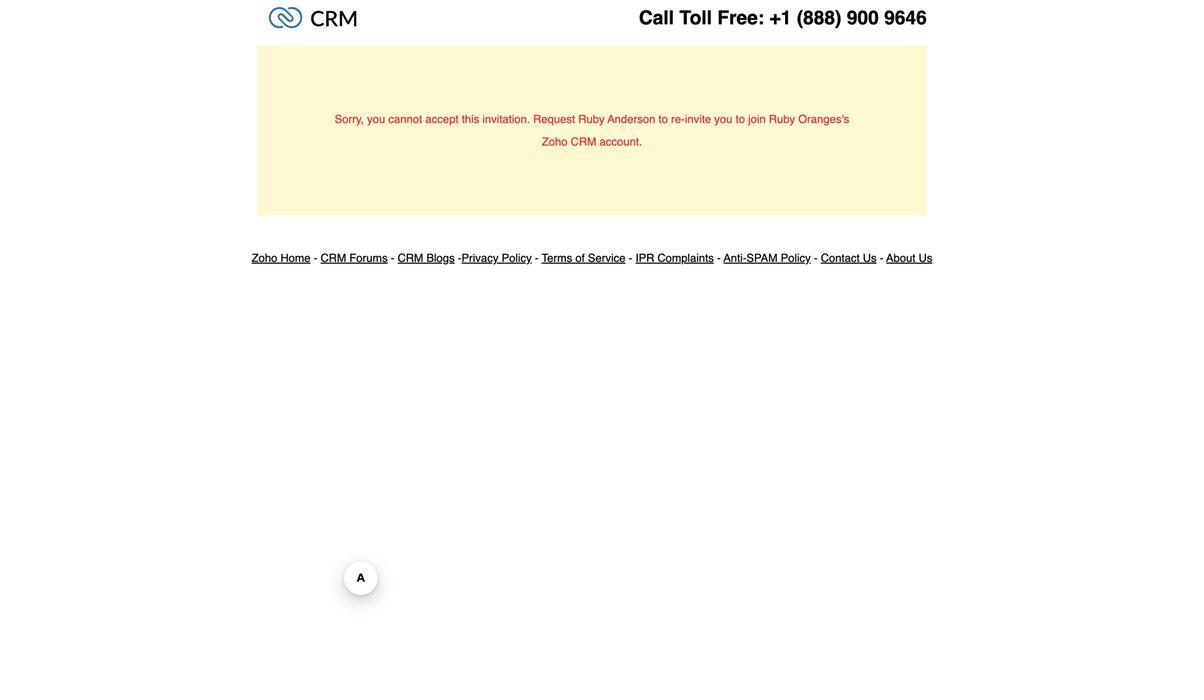 Task type: vqa. For each thing, say whether or not it's contained in the screenshot.
leftmost Contacts
no



Task type: locate. For each thing, give the bounding box(es) containing it.
sorry,
[[335, 112, 364, 126]]

0 horizontal spatial crm
[[321, 251, 346, 264]]

- left about
[[880, 251, 884, 264]]

1 horizontal spatial to
[[736, 112, 745, 126]]

ruby
[[579, 112, 605, 126], [769, 112, 796, 126]]

us right contact
[[863, 251, 877, 264]]

us right about
[[919, 251, 933, 264]]

- left contact
[[814, 251, 818, 264]]

zoho home link
[[252, 251, 311, 264]]

privacy
[[462, 251, 499, 264]]

invite
[[685, 112, 712, 126]]

re-
[[671, 112, 685, 126]]

1 us from the left
[[863, 251, 877, 264]]

terms of service link
[[542, 251, 626, 264]]

free:
[[718, 7, 765, 29]]

call toll free: +1 (888) 900 9646
[[639, 7, 927, 29]]

crm down request
[[571, 135, 597, 148]]

ruby right join
[[769, 112, 796, 126]]

to
[[659, 112, 668, 126], [736, 112, 745, 126]]

9646
[[885, 7, 927, 29]]

policy right spam
[[781, 251, 811, 264]]

2 horizontal spatial crm
[[571, 135, 597, 148]]

you right sorry,
[[367, 112, 385, 126]]

zoho down request
[[542, 135, 568, 148]]

1 you from the left
[[367, 112, 385, 126]]

crm
[[571, 135, 597, 148], [321, 251, 346, 264], [398, 251, 424, 264]]

join
[[749, 112, 766, 126]]

contact
[[821, 251, 860, 264]]

to left join
[[736, 112, 745, 126]]

0 horizontal spatial us
[[863, 251, 877, 264]]

1 vertical spatial zoho
[[252, 251, 277, 264]]

2 to from the left
[[736, 112, 745, 126]]

to left the re- on the top right
[[659, 112, 668, 126]]

1 - from the left
[[314, 251, 318, 264]]

- left ipr
[[629, 251, 633, 264]]

-
[[314, 251, 318, 264], [391, 251, 395, 264], [458, 251, 462, 264], [535, 251, 539, 264], [629, 251, 633, 264], [717, 251, 721, 264], [814, 251, 818, 264], [880, 251, 884, 264]]

crm left blogs
[[398, 251, 424, 264]]

of
[[576, 251, 585, 264]]

crm left 'forums'
[[321, 251, 346, 264]]

- right 'forums'
[[391, 251, 395, 264]]

1 to from the left
[[659, 112, 668, 126]]

ruby up account.
[[579, 112, 605, 126]]

policy right "privacy"
[[502, 251, 532, 264]]

you right invite
[[715, 112, 733, 126]]

7 - from the left
[[814, 251, 818, 264]]

us
[[863, 251, 877, 264], [919, 251, 933, 264]]

- left "anti-"
[[717, 251, 721, 264]]

1 horizontal spatial policy
[[781, 251, 811, 264]]

sorry, you cannot accept this invitation. request ruby anderson to re-invite you to join ruby oranges's zoho crm account.
[[335, 112, 850, 148]]

invitation.
[[483, 112, 530, 126]]

policy
[[502, 251, 532, 264], [781, 251, 811, 264]]

anderson
[[608, 112, 656, 126]]

privacy policy link
[[462, 251, 532, 264]]

1 horizontal spatial you
[[715, 112, 733, 126]]

you
[[367, 112, 385, 126], [715, 112, 733, 126]]

0 horizontal spatial zoho
[[252, 251, 277, 264]]

request
[[533, 112, 575, 126]]

- right home
[[314, 251, 318, 264]]

1 horizontal spatial us
[[919, 251, 933, 264]]

logo image
[[269, 7, 357, 28]]

crm inside sorry, you cannot accept this invitation. request ruby anderson to re-invite you to join ruby oranges's zoho crm account.
[[571, 135, 597, 148]]

0 horizontal spatial to
[[659, 112, 668, 126]]

1 policy from the left
[[502, 251, 532, 264]]

- right blogs
[[458, 251, 462, 264]]

6 - from the left
[[717, 251, 721, 264]]

0 horizontal spatial you
[[367, 112, 385, 126]]

oranges's
[[799, 112, 850, 126]]

1 horizontal spatial ruby
[[769, 112, 796, 126]]

zoho
[[542, 135, 568, 148], [252, 251, 277, 264]]

blogs
[[427, 251, 455, 264]]

zoho left home
[[252, 251, 277, 264]]

5 - from the left
[[629, 251, 633, 264]]

1 horizontal spatial zoho
[[542, 135, 568, 148]]

zoho inside sorry, you cannot accept this invitation. request ruby anderson to re-invite you to join ruby oranges's zoho crm account.
[[542, 135, 568, 148]]

- left terms on the top left of page
[[535, 251, 539, 264]]

forums
[[350, 251, 388, 264]]

0 horizontal spatial ruby
[[579, 112, 605, 126]]

3 - from the left
[[458, 251, 462, 264]]

0 horizontal spatial policy
[[502, 251, 532, 264]]

zoho home - crm forums - crm blogs - privacy policy - terms of service - ipr complaints - anti-spam policy - contact us - about us
[[252, 251, 933, 264]]

about
[[887, 251, 916, 264]]

account.
[[600, 135, 642, 148]]

0 vertical spatial zoho
[[542, 135, 568, 148]]

cannot
[[389, 112, 422, 126]]



Task type: describe. For each thing, give the bounding box(es) containing it.
900
[[847, 7, 879, 29]]

anti-spam policy link
[[724, 251, 811, 264]]

2 ruby from the left
[[769, 112, 796, 126]]

toll
[[680, 7, 712, 29]]

spam
[[747, 251, 778, 264]]

+1
[[770, 7, 792, 29]]

2 policy from the left
[[781, 251, 811, 264]]

service
[[588, 251, 626, 264]]

call
[[639, 7, 674, 29]]

(888)
[[797, 7, 842, 29]]

8 - from the left
[[880, 251, 884, 264]]

crm blogs link
[[398, 251, 455, 264]]

2 - from the left
[[391, 251, 395, 264]]

ipr complaints link
[[636, 251, 714, 264]]

contact us link
[[821, 251, 877, 264]]

1 ruby from the left
[[579, 112, 605, 126]]

2 you from the left
[[715, 112, 733, 126]]

complaints
[[658, 251, 714, 264]]

ipr
[[636, 251, 655, 264]]

accept
[[426, 112, 459, 126]]

4 - from the left
[[535, 251, 539, 264]]

this
[[462, 112, 480, 126]]

1 horizontal spatial crm
[[398, 251, 424, 264]]

2 us from the left
[[919, 251, 933, 264]]

anti-
[[724, 251, 747, 264]]

terms
[[542, 251, 573, 264]]

crm forums link
[[321, 251, 388, 264]]

home
[[281, 251, 311, 264]]

about us link
[[887, 251, 933, 264]]



